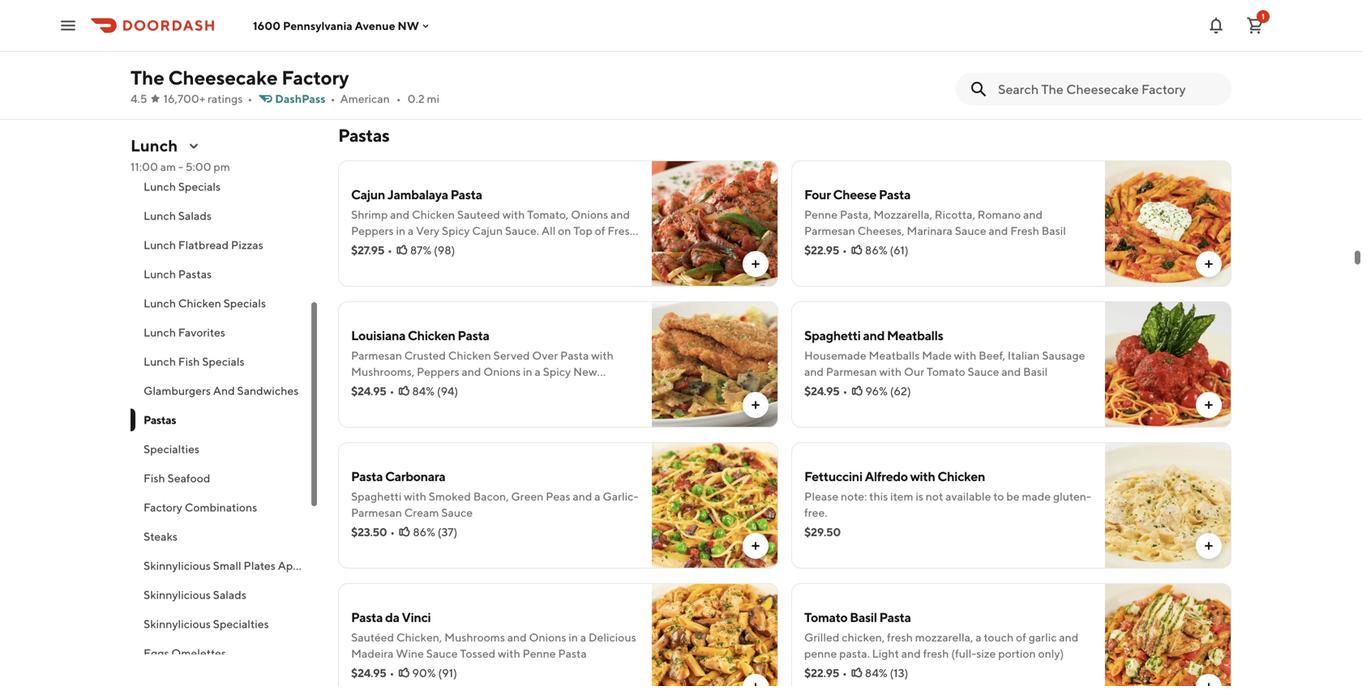 Task type: vqa. For each thing, say whether or not it's contained in the screenshot.
the top Peppers
yes



Task type: describe. For each thing, give the bounding box(es) containing it.
dashpass
[[275, 92, 326, 105]]

parmesan inside 'louisiana chicken pasta parmesan crusted chicken served over pasta with mushrooms, peppers and onions in a spicy new orleans sauce'
[[351, 349, 402, 362]]

sauce inside pasta carbonara spaghetti with smoked bacon, green peas and a garlic- parmesan cream sauce
[[441, 506, 473, 520]]

lunch specials button
[[131, 171, 319, 200]]

lunch chicken specials
[[144, 295, 266, 309]]

cheese,
[[512, 10, 554, 24]]

chicken up (94)
[[448, 349, 491, 362]]

pennsylvania
[[283, 19, 353, 32]]

lunch for lunch salads
[[144, 208, 176, 221]]

• left 0.2
[[396, 92, 401, 105]]

lunch fish specials button
[[131, 346, 319, 375]]

$24.95 • for louisiana
[[351, 385, 394, 398]]

mushrooms
[[444, 631, 505, 645]]

very
[[416, 224, 440, 238]]

specials for chicken
[[224, 295, 266, 309]]

$22.95 • for tomato
[[804, 667, 847, 680]]

garlic-
[[603, 490, 639, 504]]

2 vertical spatial pastas
[[144, 412, 176, 425]]

peppers for jambalaya
[[351, 224, 394, 238]]

90% (91)
[[412, 667, 457, 680]]

louisiana
[[351, 328, 406, 343]]

glamburgers and sandwiches
[[144, 383, 299, 396]]

lunch for lunch
[[131, 136, 178, 155]]

a inside slow roasted pork, ham, swiss cheese, pickles, mustard and mayonnaise on a grilled and pressed roll
[[498, 26, 504, 40]]

only) inside the tomato basil pasta grilled chicken, fresh mozzarella, a touch of garlic and penne pasta. light and fresh (full-size portion only)
[[1038, 647, 1064, 661]]

and inside 'louisiana chicken pasta parmesan crusted chicken served over pasta with mushrooms, peppers and onions in a spicy new orleans sauce'
[[462, 365, 481, 379]]

add item to cart image for tomato basil pasta
[[1203, 681, 1216, 687]]

cajun jambalaya pasta shrimp and chicken sauteed with tomato, onions and peppers in a very spicy cajun sauce. all on top of fresh linguini (full-size portion only)
[[351, 187, 637, 254]]

parmesan inside four cheese pasta penne pasta, mozzarella, ricotta, romano and parmesan cheeses, marinara sauce and fresh basil
[[804, 224, 855, 238]]

only) inside cajun jambalaya pasta shrimp and chicken sauteed with tomato, onions and peppers in a very spicy cajun sauce. all on top of fresh linguini (full-size portion only)
[[485, 240, 510, 254]]

0 vertical spatial fresh
[[887, 631, 913, 645]]

eggs
[[144, 645, 169, 659]]

fresh inside cajun jambalaya pasta shrimp and chicken sauteed with tomato, onions and peppers in a very spicy cajun sauce. all on top of fresh linguini (full-size portion only)
[[608, 224, 637, 238]]

lunch pastas
[[144, 266, 212, 279]]

skinnylicious for skinnylicious small plates appetizers
[[144, 558, 211, 571]]

specials for fish
[[202, 354, 245, 367]]

96%
[[866, 385, 888, 398]]

chicken inside button
[[178, 295, 221, 309]]

onions inside cajun jambalaya pasta shrimp and chicken sauteed with tomato, onions and peppers in a very spicy cajun sauce. all on top of fresh linguini (full-size portion only)
[[571, 208, 608, 221]]

in inside 'louisiana chicken pasta parmesan crusted chicken served over pasta with mushrooms, peppers and onions in a spicy new orleans sauce'
[[523, 365, 532, 379]]

1600
[[253, 19, 281, 32]]

all
[[542, 224, 556, 238]]

$27.95 •
[[351, 244, 392, 257]]

chicken,
[[396, 631, 442, 645]]

1 horizontal spatial fish
[[178, 354, 200, 367]]

on inside cajun jambalaya pasta shrimp and chicken sauteed with tomato, onions and peppers in a very spicy cajun sauce. all on top of fresh linguini (full-size portion only)
[[558, 224, 571, 238]]

skinnylicious specialties button
[[131, 609, 319, 638]]

pasta inside four cheese pasta penne pasta, mozzarella, ricotta, romano and parmesan cheeses, marinara sauce and fresh basil
[[879, 187, 911, 202]]

size inside the tomato basil pasta grilled chicken, fresh mozzarella, a touch of garlic and penne pasta. light and fresh (full-size portion only)
[[977, 647, 996, 661]]

size inside cajun jambalaya pasta shrimp and chicken sauteed with tomato, onions and peppers in a very spicy cajun sauce. all on top of fresh linguini (full-size portion only)
[[423, 240, 442, 254]]

pasta.
[[839, 647, 870, 661]]

add item to cart image for spaghetti and meatballs
[[1203, 399, 1216, 412]]

pizzas
[[231, 237, 263, 250]]

this
[[869, 490, 888, 504]]

add item to cart image for cajun jambalaya pasta
[[749, 258, 762, 271]]

(62)
[[890, 385, 911, 398]]

on inside slow roasted pork, ham, swiss cheese, pickles, mustard and mayonnaise on a grilled and pressed roll
[[483, 26, 496, 40]]

factory combinations button
[[131, 492, 319, 521]]

new
[[573, 365, 597, 379]]

mozzarella,
[[874, 208, 933, 221]]

slow roasted pork, ham, swiss cheese, pickles, mustard and mayonnaise on a grilled and pressed roll
[[351, 10, 630, 40]]

onions inside 'louisiana chicken pasta parmesan crusted chicken served over pasta with mushrooms, peppers and onions in a spicy new orleans sauce'
[[483, 365, 521, 379]]

lunch specials
[[144, 178, 221, 192]]

5:00
[[185, 160, 211, 174]]

• for 84% (94)
[[390, 385, 394, 398]]

mayonnaise
[[418, 26, 481, 40]]

item
[[890, 490, 914, 504]]

roasted
[[378, 10, 421, 24]]

0 vertical spatial cajun
[[351, 187, 385, 202]]

86% (37)
[[413, 526, 458, 539]]

spaghetti inside pasta carbonara spaghetti with smoked bacon, green peas and a garlic- parmesan cream sauce
[[351, 490, 402, 504]]

fettuccini
[[804, 469, 863, 485]]

• for 88% (34)
[[389, 46, 393, 59]]

1 button
[[1239, 9, 1271, 42]]

in inside cajun jambalaya pasta shrimp and chicken sauteed with tomato, onions and peppers in a very spicy cajun sauce. all on top of fresh linguini (full-size portion only)
[[396, 224, 405, 238]]

bacon,
[[473, 490, 509, 504]]

(91)
[[438, 667, 457, 680]]

chicken up crusted
[[408, 328, 455, 343]]

alfredo
[[865, 469, 908, 485]]

(94)
[[437, 385, 458, 398]]

appetizers
[[278, 558, 334, 571]]

lunch flatbread pizzas button
[[131, 229, 319, 258]]

a inside the tomato basil pasta grilled chicken, fresh mozzarella, a touch of garlic and penne pasta. light and fresh (full-size portion only)
[[976, 631, 982, 645]]

with inside 'louisiana chicken pasta parmesan crusted chicken served over pasta with mushrooms, peppers and onions in a spicy new orleans sauce'
[[591, 349, 614, 362]]

housemade
[[804, 349, 867, 362]]

chicken,
[[842, 631, 885, 645]]

87% (98)
[[410, 244, 455, 257]]

84% (13)
[[865, 667, 908, 680]]

sauce inside spaghetti and meatballs housemade meatballs made with beef, italian sausage and parmesan with our tomato sauce and basil
[[968, 365, 999, 379]]

96% (62)
[[866, 385, 911, 398]]

11:00
[[131, 160, 158, 174]]

basil inside four cheese pasta penne pasta, mozzarella, ricotta, romano and parmesan cheeses, marinara sauce and fresh basil
[[1042, 224, 1066, 238]]

linguini
[[351, 240, 393, 254]]

$23.50 •
[[351, 526, 395, 539]]

skinnylicious small plates appetizers button
[[131, 550, 334, 579]]

fresh inside four cheese pasta penne pasta, mozzarella, ricotta, romano and parmesan cheeses, marinara sauce and fresh basil
[[1011, 224, 1039, 238]]

$23.50
[[351, 526, 387, 539]]

penne inside four cheese pasta penne pasta, mozzarella, ricotta, romano and parmesan cheeses, marinara sauce and fresh basil
[[804, 208, 838, 221]]

cajun jambalaya pasta image
[[652, 161, 778, 287]]

• for 96% (62)
[[843, 385, 848, 398]]

crusted
[[404, 349, 446, 362]]

spicy inside cajun jambalaya pasta shrimp and chicken sauteed with tomato, onions and peppers in a very spicy cajun sauce. all on top of fresh linguini (full-size portion only)
[[442, 224, 470, 238]]

made
[[1022, 490, 1051, 504]]

factory combinations
[[144, 500, 257, 513]]

notification bell image
[[1207, 16, 1226, 35]]

$19.50 •
[[351, 46, 393, 59]]

spaghetti inside spaghetti and meatballs housemade meatballs made with beef, italian sausage and parmesan with our tomato sauce and basil
[[804, 328, 861, 343]]

mozzarella,
[[915, 631, 973, 645]]

menus image
[[187, 139, 200, 152]]

cheeses,
[[858, 224, 905, 238]]

add item to cart image for pasta carbonara
[[749, 540, 762, 553]]

$24.95 for louisiana
[[351, 385, 386, 398]]

sausage
[[1042, 349, 1085, 362]]

louisiana chicken pasta parmesan crusted chicken served over pasta with mushrooms, peppers and onions in a spicy new orleans sauce
[[351, 328, 614, 395]]

with up '96% (62)'
[[879, 365, 902, 379]]

lunch for lunch favorites
[[144, 324, 176, 338]]

italian
[[1008, 349, 1040, 362]]

lunch pastas button
[[131, 258, 319, 287]]

steaks
[[144, 529, 178, 542]]

mushrooms,
[[351, 365, 415, 379]]

seafood
[[167, 470, 210, 484]]

basil inside the tomato basil pasta grilled chicken, fresh mozzarella, a touch of garlic and penne pasta. light and fresh (full-size portion only)
[[850, 610, 877, 626]]

• down the cheesecake factory
[[248, 92, 252, 105]]

skinnylicious small plates appetizers
[[144, 558, 334, 571]]

sauce inside 'louisiana chicken pasta parmesan crusted chicken served over pasta with mushrooms, peppers and onions in a spicy new orleans sauce'
[[394, 382, 425, 395]]

madeira
[[351, 647, 394, 661]]

16,700+ ratings •
[[163, 92, 252, 105]]

omelettes
[[171, 645, 226, 659]]

basil inside spaghetti and meatballs housemade meatballs made with beef, italian sausage and parmesan with our tomato sauce and basil
[[1023, 365, 1048, 379]]

sauce.
[[505, 224, 539, 238]]

the
[[131, 66, 164, 89]]

lunch salads button
[[131, 200, 319, 229]]

1 items, open order cart image
[[1246, 16, 1265, 35]]

sauce inside four cheese pasta penne pasta, mozzarella, ricotta, romano and parmesan cheeses, marinara sauce and fresh basil
[[955, 224, 987, 238]]

fish seafood button
[[131, 463, 319, 492]]

lunch favorites button
[[131, 317, 319, 346]]

$22.95 for tomato
[[804, 667, 839, 680]]

pickles,
[[556, 10, 596, 24]]

84% for chicken
[[412, 385, 435, 398]]

wine
[[396, 647, 424, 661]]

chicken inside cajun jambalaya pasta shrimp and chicken sauteed with tomato, onions and peppers in a very spicy cajun sauce. all on top of fresh linguini (full-size portion only)
[[412, 208, 455, 221]]

(37)
[[438, 526, 458, 539]]

of inside the tomato basil pasta grilled chicken, fresh mozzarella, a touch of garlic and penne pasta. light and fresh (full-size portion only)
[[1016, 631, 1027, 645]]

touch
[[984, 631, 1014, 645]]

smoked
[[429, 490, 471, 504]]

4.5
[[131, 92, 147, 105]]

87%
[[410, 244, 432, 257]]

$24.95 for pasta
[[351, 667, 386, 680]]

parmesan inside pasta carbonara spaghetti with smoked bacon, green peas and a garlic- parmesan cream sauce
[[351, 506, 402, 520]]

shrimp
[[351, 208, 388, 221]]

spaghetti and meatballs image
[[1105, 302, 1232, 428]]

mi
[[427, 92, 440, 105]]

with inside pasta da vinci sautéed chicken, mushrooms and onions in a delicious madeira wine sauce tossed with penne pasta
[[498, 647, 520, 661]]



Task type: locate. For each thing, give the bounding box(es) containing it.
eggs omelettes
[[144, 645, 226, 659]]

1 vertical spatial meatballs
[[869, 349, 920, 362]]

1 horizontal spatial only)
[[1038, 647, 1064, 661]]

of left garlic
[[1016, 631, 1027, 645]]

$24.95 for spaghetti
[[804, 385, 840, 398]]

specialties down the skinnylicious salads button
[[213, 616, 269, 630]]

chicken up available at the right of page
[[938, 469, 985, 485]]

2 vertical spatial specials
[[202, 354, 245, 367]]

spicy
[[442, 224, 470, 238], [543, 365, 571, 379]]

0 vertical spatial spaghetti
[[804, 328, 861, 343]]

salads down skinnylicious small plates appetizers button
[[213, 587, 246, 600]]

86% for spaghetti
[[413, 526, 435, 539]]

0 horizontal spatial size
[[423, 240, 442, 254]]

0 horizontal spatial peppers
[[351, 224, 394, 238]]

tomato inside the tomato basil pasta grilled chicken, fresh mozzarella, a touch of garlic and penne pasta. light and fresh (full-size portion only)
[[804, 610, 848, 626]]

on right all
[[558, 224, 571, 238]]

lunch down am
[[144, 178, 176, 192]]

0 horizontal spatial onions
[[483, 365, 521, 379]]

of inside cajun jambalaya pasta shrimp and chicken sauteed with tomato, onions and peppers in a very spicy cajun sauce. all on top of fresh linguini (full-size portion only)
[[595, 224, 605, 238]]

0 vertical spatial fish
[[178, 354, 200, 367]]

1 vertical spatial fish
[[144, 470, 165, 484]]

lunch down lunch specials
[[144, 208, 176, 221]]

$24.95 down the housemade
[[804, 385, 840, 398]]

0 vertical spatial skinnylicious
[[144, 558, 211, 571]]

swiss
[[482, 10, 510, 24]]

1 horizontal spatial fresh
[[923, 647, 949, 661]]

sauce down ricotta,
[[955, 224, 987, 238]]

cream
[[404, 506, 439, 520]]

$24.95 • for pasta
[[351, 667, 394, 680]]

0 horizontal spatial spaghetti
[[351, 490, 402, 504]]

a left garlic-
[[595, 490, 601, 504]]

0 horizontal spatial specialties
[[144, 441, 199, 455]]

pasta inside cajun jambalaya pasta shrimp and chicken sauteed with tomato, onions and peppers in a very spicy cajun sauce. all on top of fresh linguini (full-size portion only)
[[451, 187, 482, 202]]

2 horizontal spatial pastas
[[338, 125, 389, 146]]

fish left the seafood
[[144, 470, 165, 484]]

pasta inside pasta carbonara spaghetti with smoked bacon, green peas and a garlic- parmesan cream sauce
[[351, 469, 383, 485]]

add item to cart image for pasta da vinci
[[749, 681, 762, 687]]

skinnylicious for skinnylicious specialties
[[144, 616, 211, 630]]

1 horizontal spatial onions
[[529, 631, 566, 645]]

fresh right top
[[608, 224, 637, 238]]

1 horizontal spatial portion
[[998, 647, 1036, 661]]

top
[[573, 224, 593, 238]]

fresh down mozzarella,
[[923, 647, 949, 661]]

1 horizontal spatial factory
[[282, 66, 349, 89]]

and inside pasta da vinci sautéed chicken, mushrooms and onions in a delicious madeira wine sauce tossed with penne pasta
[[507, 631, 527, 645]]

1 vertical spatial cajun
[[472, 224, 503, 238]]

ratings
[[208, 92, 243, 105]]

1 horizontal spatial 84%
[[865, 667, 888, 680]]

lunch for lunch specials
[[144, 178, 176, 192]]

spicy down over
[[543, 365, 571, 379]]

(full-
[[395, 240, 423, 254]]

cajun down sauteed
[[472, 224, 503, 238]]

1 horizontal spatial spaghetti
[[804, 328, 861, 343]]

84% for basil
[[865, 667, 888, 680]]

size down very
[[423, 240, 442, 254]]

our
[[904, 365, 925, 379]]

0 vertical spatial in
[[396, 224, 405, 238]]

1 horizontal spatial specialties
[[213, 616, 269, 630]]

sauce down the beef,
[[968, 365, 999, 379]]

specials down lunch favorites button on the left of the page
[[202, 354, 245, 367]]

• down "pasta,"
[[843, 244, 847, 257]]

86% (61)
[[865, 244, 909, 257]]

$22.95 down penne
[[804, 667, 839, 680]]

1 $22.95 from the top
[[804, 244, 839, 257]]

with up 'cream'
[[404, 490, 426, 504]]

0 vertical spatial $22.95 •
[[804, 244, 847, 257]]

with inside fettuccini alfredo with chicken please note: this item is not available to be made gluten- free. $29.50
[[910, 469, 935, 485]]

onions left delicious
[[529, 631, 566, 645]]

1 horizontal spatial of
[[1016, 631, 1027, 645]]

• for 84% (13)
[[843, 667, 847, 680]]

with inside pasta carbonara spaghetti with smoked bacon, green peas and a garlic- parmesan cream sauce
[[404, 490, 426, 504]]

lunch up 11:00
[[131, 136, 178, 155]]

1 horizontal spatial tomato
[[927, 365, 966, 379]]

•
[[389, 46, 393, 59], [248, 92, 252, 105], [331, 92, 335, 105], [396, 92, 401, 105], [388, 244, 392, 257], [843, 244, 847, 257], [390, 385, 394, 398], [843, 385, 848, 398], [390, 526, 395, 539], [390, 667, 394, 680], [843, 667, 847, 680]]

0 horizontal spatial on
[[483, 26, 496, 40]]

american • 0.2 mi
[[340, 92, 440, 105]]

in down the served
[[523, 365, 532, 379]]

0 horizontal spatial penne
[[523, 647, 556, 661]]

1 vertical spatial fresh
[[923, 647, 949, 661]]

factory up 'steaks'
[[144, 500, 182, 513]]

(61)
[[890, 244, 909, 257]]

$22.95 • down penne
[[804, 667, 847, 680]]

0 vertical spatial peppers
[[351, 224, 394, 238]]

lunch flatbread pizzas
[[144, 237, 263, 250]]

onions
[[571, 208, 608, 221], [483, 365, 521, 379], [529, 631, 566, 645]]

meatballs up the our
[[869, 349, 920, 362]]

$29.50
[[804, 526, 841, 539]]

0 vertical spatial pastas
[[338, 125, 389, 146]]

fresh
[[608, 224, 637, 238], [1011, 224, 1039, 238]]

peppers inside 'louisiana chicken pasta parmesan crusted chicken served over pasta with mushrooms, peppers and onions in a spicy new orleans sauce'
[[417, 365, 459, 379]]

skinnylicious down 'steaks'
[[144, 558, 211, 571]]

add item to cart image for four cheese pasta
[[1203, 258, 1216, 271]]

• for 86% (61)
[[843, 244, 847, 257]]

• for 87% (98)
[[388, 244, 392, 257]]

glamburgers
[[144, 383, 211, 396]]

tomato basil pasta image
[[1105, 584, 1232, 687]]

0 vertical spatial meatballs
[[887, 328, 943, 343]]

carbonara
[[385, 469, 445, 485]]

1 vertical spatial $22.95
[[804, 667, 839, 680]]

1 horizontal spatial 86%
[[865, 244, 888, 257]]

skinnylicious up 'skinnylicious specialties'
[[144, 587, 211, 600]]

fish seafood
[[144, 470, 210, 484]]

1 vertical spatial 86%
[[413, 526, 435, 539]]

0 vertical spatial of
[[595, 224, 605, 238]]

1 fresh from the left
[[608, 224, 637, 238]]

a down over
[[535, 365, 541, 379]]

ricotta,
[[935, 208, 975, 221]]

$22.95 for four
[[804, 244, 839, 257]]

add item to cart image
[[749, 540, 762, 553], [1203, 540, 1216, 553], [749, 681, 762, 687], [1203, 681, 1216, 687]]

grilled down cheese,
[[507, 26, 542, 40]]

lunch down lunch salads
[[144, 237, 176, 250]]

0 vertical spatial $22.95
[[804, 244, 839, 257]]

1 vertical spatial pastas
[[178, 266, 212, 279]]

1 horizontal spatial fresh
[[1011, 224, 1039, 238]]

and
[[397, 26, 416, 40], [544, 26, 563, 40], [390, 208, 410, 221], [611, 208, 630, 221], [1023, 208, 1043, 221], [989, 224, 1008, 238], [863, 328, 885, 343], [462, 365, 481, 379], [804, 365, 824, 379], [1002, 365, 1021, 379], [573, 490, 592, 504], [507, 631, 527, 645], [1059, 631, 1079, 645], [902, 647, 921, 661]]

pastas inside lunch pastas button
[[178, 266, 212, 279]]

$22.95 • for four
[[804, 244, 847, 257]]

fresh
[[887, 631, 913, 645], [923, 647, 949, 661]]

portion
[[445, 240, 482, 254], [998, 647, 1036, 661]]

portion down sauteed
[[445, 240, 482, 254]]

fresh down romano
[[1011, 224, 1039, 238]]

light
[[872, 647, 899, 661]]

add item to cart image
[[749, 258, 762, 271], [1203, 258, 1216, 271], [749, 399, 762, 412], [1203, 399, 1216, 412]]

1 vertical spatial tomato
[[804, 610, 848, 626]]

with left the beef,
[[954, 349, 977, 362]]

salads for lunch salads
[[178, 208, 212, 221]]

tomato down made on the right
[[927, 365, 966, 379]]

and
[[213, 383, 235, 396]]

sandwiches
[[237, 383, 299, 396]]

tomato inside spaghetti and meatballs housemade meatballs made with beef, italian sausage and parmesan with our tomato sauce and basil
[[927, 365, 966, 379]]

marinara
[[907, 224, 953, 238]]

parmesan inside spaghetti and meatballs housemade meatballs made with beef, italian sausage and parmesan with our tomato sauce and basil
[[826, 365, 877, 379]]

a left delicious
[[580, 631, 586, 645]]

portion inside the tomato basil pasta grilled chicken, fresh mozzarella, a touch of garlic and penne pasta. light and fresh (full-size portion only)
[[998, 647, 1036, 661]]

note:
[[841, 490, 867, 504]]

lunch for lunch flatbread pizzas
[[144, 237, 176, 250]]

on
[[483, 26, 496, 40], [558, 224, 571, 238]]

chicken up favorites
[[178, 295, 221, 309]]

the cheesecake factory
[[131, 66, 349, 89]]

pastas down lunch flatbread pizzas at the left top
[[178, 266, 212, 279]]

plates
[[244, 558, 276, 571]]

1 horizontal spatial on
[[558, 224, 571, 238]]

Item Search search field
[[998, 80, 1219, 98]]

pasta carbonara image
[[652, 443, 778, 569]]

3 skinnylicious from the top
[[144, 616, 211, 630]]

lunch down lunch flatbread pizzas at the left top
[[144, 266, 176, 279]]

1 vertical spatial salads
[[213, 587, 246, 600]]

spicy inside 'louisiana chicken pasta parmesan crusted chicken served over pasta with mushrooms, peppers and onions in a spicy new orleans sauce'
[[543, 365, 571, 379]]

0 horizontal spatial fresh
[[608, 224, 637, 238]]

0 horizontal spatial portion
[[445, 240, 482, 254]]

0 vertical spatial penne
[[804, 208, 838, 221]]

open menu image
[[58, 16, 78, 35]]

peppers up linguini
[[351, 224, 394, 238]]

cajun
[[351, 187, 385, 202], [472, 224, 503, 238]]

• right $23.50
[[390, 526, 395, 539]]

da
[[385, 610, 399, 626]]

0 horizontal spatial fresh
[[887, 631, 913, 645]]

lunch for lunch chicken specials
[[144, 295, 176, 309]]

onions down the served
[[483, 365, 521, 379]]

0 vertical spatial portion
[[445, 240, 482, 254]]

factory inside button
[[144, 500, 182, 513]]

grilled inside the tomato basil pasta grilled chicken, fresh mozzarella, a touch of garlic and penne pasta. light and fresh (full-size portion only)
[[804, 631, 840, 645]]

0 horizontal spatial of
[[595, 224, 605, 238]]

0 vertical spatial factory
[[282, 66, 349, 89]]

$22.95 •
[[804, 244, 847, 257], [804, 667, 847, 680]]

fettuccini alfredo with chicken image
[[1105, 443, 1232, 569]]

portion inside cajun jambalaya pasta shrimp and chicken sauteed with tomato, onions and peppers in a very spicy cajun sauce. all on top of fresh linguini (full-size portion only)
[[445, 240, 482, 254]]

peppers for chicken
[[417, 365, 459, 379]]

1 horizontal spatial grilled
[[804, 631, 840, 645]]

chicken up very
[[412, 208, 455, 221]]

four cheese pasta penne pasta, mozzarella, ricotta, romano and parmesan cheeses, marinara sauce and fresh basil
[[804, 187, 1066, 238]]

86% for pasta
[[865, 244, 888, 257]]

1 vertical spatial specialties
[[213, 616, 269, 630]]

of right top
[[595, 224, 605, 238]]

lunch up "glamburgers"
[[144, 354, 176, 367]]

lunch down "lunch pastas"
[[144, 295, 176, 309]]

spicy up (98)
[[442, 224, 470, 238]]

$24.95 • for spaghetti
[[804, 385, 848, 398]]

steaks button
[[131, 521, 319, 550]]

lunch inside 'button'
[[144, 237, 176, 250]]

with inside cajun jambalaya pasta shrimp and chicken sauteed with tomato, onions and peppers in a very spicy cajun sauce. all on top of fresh linguini (full-size portion only)
[[502, 208, 525, 221]]

2 vertical spatial skinnylicious
[[144, 616, 211, 630]]

cajun up 'shrimp'
[[351, 187, 385, 202]]

0 vertical spatial basil
[[1042, 224, 1066, 238]]

0 vertical spatial salads
[[178, 208, 212, 221]]

onions up top
[[571, 208, 608, 221]]

lunch for lunch pastas
[[144, 266, 176, 279]]

• left 96%
[[843, 385, 848, 398]]

specials down lunch pastas button
[[224, 295, 266, 309]]

fresh up light
[[887, 631, 913, 645]]

peppers up 84% (94)
[[417, 365, 459, 379]]

1 horizontal spatial peppers
[[417, 365, 459, 379]]

• down madeira
[[390, 667, 394, 680]]

0 vertical spatial specials
[[178, 178, 221, 192]]

a up (full-
[[408, 224, 414, 238]]

1 horizontal spatial penne
[[804, 208, 838, 221]]

86% down 'cream'
[[413, 526, 435, 539]]

2 fresh from the left
[[1011, 224, 1039, 238]]

pasta da vinci image
[[652, 584, 778, 687]]

0 horizontal spatial in
[[396, 224, 405, 238]]

in up (full-
[[396, 224, 405, 238]]

lunch fish specials
[[144, 354, 245, 367]]

1 horizontal spatial size
[[977, 647, 996, 661]]

$24.95 • down madeira
[[351, 667, 394, 680]]

84% down light
[[865, 667, 888, 680]]

1 vertical spatial only)
[[1038, 647, 1064, 661]]

2 vertical spatial onions
[[529, 631, 566, 645]]

louisiana chicken pasta image
[[652, 302, 778, 428]]

0 vertical spatial size
[[423, 240, 442, 254]]

grilled inside slow roasted pork, ham, swiss cheese, pickles, mustard and mayonnaise on a grilled and pressed roll
[[507, 26, 542, 40]]

2 vertical spatial in
[[569, 631, 578, 645]]

flatbread
[[178, 237, 229, 250]]

0 vertical spatial 86%
[[865, 244, 888, 257]]

size down touch
[[977, 647, 996, 661]]

$24.95 down mushrooms,
[[351, 385, 386, 398]]

1 vertical spatial peppers
[[417, 365, 459, 379]]

specials down 5:00
[[178, 178, 221, 192]]

$22.95
[[804, 244, 839, 257], [804, 667, 839, 680]]

lunch for lunch fish specials
[[144, 354, 176, 367]]

0 horizontal spatial spicy
[[442, 224, 470, 238]]

in inside pasta da vinci sautéed chicken, mushrooms and onions in a delicious madeira wine sauce tossed with penne pasta
[[569, 631, 578, 645]]

0 horizontal spatial cajun
[[351, 187, 385, 202]]

1 horizontal spatial spicy
[[543, 365, 571, 379]]

0 horizontal spatial tomato
[[804, 610, 848, 626]]

penne inside pasta da vinci sautéed chicken, mushrooms and onions in a delicious madeira wine sauce tossed with penne pasta
[[523, 647, 556, 661]]

84% left (94)
[[412, 385, 435, 398]]

2 skinnylicious from the top
[[144, 587, 211, 600]]

chicken inside fettuccini alfredo with chicken please note: this item is not available to be made gluten- free. $29.50
[[938, 469, 985, 485]]

1 vertical spatial specials
[[224, 295, 266, 309]]

1 vertical spatial in
[[523, 365, 532, 379]]

is
[[916, 490, 924, 504]]

and inside pasta carbonara spaghetti with smoked bacon, green peas and a garlic- parmesan cream sauce
[[573, 490, 592, 504]]

sauce inside pasta da vinci sautéed chicken, mushrooms and onions in a delicious madeira wine sauce tossed with penne pasta
[[426, 647, 458, 661]]

1 vertical spatial size
[[977, 647, 996, 661]]

sauce down smoked
[[441, 506, 473, 520]]

peas
[[546, 490, 571, 504]]

pasta inside the tomato basil pasta grilled chicken, fresh mozzarella, a touch of garlic and penne pasta. light and fresh (full-size portion only)
[[879, 610, 911, 626]]

0 horizontal spatial 86%
[[413, 526, 435, 539]]

2 horizontal spatial in
[[569, 631, 578, 645]]

american
[[340, 92, 390, 105]]

skinnylicious salads
[[144, 587, 246, 600]]

onions inside pasta da vinci sautéed chicken, mushrooms and onions in a delicious madeira wine sauce tossed with penne pasta
[[529, 631, 566, 645]]

with right tossed
[[498, 647, 520, 661]]

parmesan up mushrooms,
[[351, 349, 402, 362]]

1 vertical spatial basil
[[1023, 365, 1048, 379]]

glamburgers and sandwiches button
[[131, 375, 319, 404]]

-
[[178, 160, 183, 174]]

cuban sandwich image
[[652, 0, 778, 89]]

pork,
[[423, 10, 450, 24]]

specialties up fish seafood
[[144, 441, 199, 455]]

of
[[595, 224, 605, 238], [1016, 631, 1027, 645]]

pasta,
[[840, 208, 871, 221]]

1 horizontal spatial in
[[523, 365, 532, 379]]

a inside pasta carbonara spaghetti with smoked bacon, green peas and a garlic- parmesan cream sauce
[[595, 490, 601, 504]]

1 horizontal spatial cajun
[[472, 224, 503, 238]]

spaghetti up the housemade
[[804, 328, 861, 343]]

$24.95 • down mushrooms,
[[351, 385, 394, 398]]

skinnylicious inside button
[[144, 616, 211, 630]]

$24.95 • down the housemade
[[804, 385, 848, 398]]

spaghetti
[[804, 328, 861, 343], [351, 490, 402, 504]]

• left american
[[331, 92, 335, 105]]

1
[[1262, 12, 1265, 21]]

2 horizontal spatial onions
[[571, 208, 608, 221]]

$22.95 • down "pasta,"
[[804, 244, 847, 257]]

• left (full-
[[388, 244, 392, 257]]

penne down four
[[804, 208, 838, 221]]

salads
[[178, 208, 212, 221], [213, 587, 246, 600]]

1 vertical spatial 84%
[[865, 667, 888, 680]]

skinnylicious for skinnylicious salads
[[144, 587, 211, 600]]

1 vertical spatial portion
[[998, 647, 1036, 661]]

in left delicious
[[569, 631, 578, 645]]

0 horizontal spatial grilled
[[507, 26, 542, 40]]

1 vertical spatial penne
[[523, 647, 556, 661]]

pastas down american
[[338, 125, 389, 146]]

a inside cajun jambalaya pasta shrimp and chicken sauteed with tomato, onions and peppers in a very spicy cajun sauce. all on top of fresh linguini (full-size portion only)
[[408, 224, 414, 238]]

1 vertical spatial spicy
[[543, 365, 571, 379]]

salads for skinnylicious salads
[[213, 587, 246, 600]]

1 vertical spatial skinnylicious
[[144, 587, 211, 600]]

penne right tossed
[[523, 647, 556, 661]]

tomato up penne
[[804, 610, 848, 626]]

grilled up penne
[[804, 631, 840, 645]]

2 $22.95 • from the top
[[804, 667, 847, 680]]

penne
[[804, 208, 838, 221], [523, 647, 556, 661]]

salads up lunch flatbread pizzas at the left top
[[178, 208, 212, 221]]

parmesan down "pasta,"
[[804, 224, 855, 238]]

88%
[[411, 46, 434, 59]]

grilled
[[507, 26, 542, 40], [804, 631, 840, 645]]

add item to cart image for louisiana chicken pasta
[[749, 399, 762, 412]]

with up sauce.
[[502, 208, 525, 221]]

free.
[[804, 506, 828, 520]]

fish down the lunch favorites
[[178, 354, 200, 367]]

1 vertical spatial spaghetti
[[351, 490, 402, 504]]

• right $19.50
[[389, 46, 393, 59]]

sauce up "(91)"
[[426, 647, 458, 661]]

peppers inside cajun jambalaya pasta shrimp and chicken sauteed with tomato, onions and peppers in a very spicy cajun sauce. all on top of fresh linguini (full-size portion only)
[[351, 224, 394, 238]]

0 horizontal spatial salads
[[178, 208, 212, 221]]

four cheese pasta image
[[1105, 161, 1232, 287]]

(full-
[[951, 647, 977, 661]]

0 horizontal spatial pastas
[[144, 412, 176, 425]]

a inside pasta da vinci sautéed chicken, mushrooms and onions in a delicious madeira wine sauce tossed with penne pasta
[[580, 631, 586, 645]]

orleans
[[351, 382, 392, 395]]

pastas down "glamburgers"
[[144, 412, 176, 425]]

lunch left favorites
[[144, 324, 176, 338]]

lunch salads
[[144, 208, 212, 221]]

tomato,
[[527, 208, 569, 221]]

parmesan
[[804, 224, 855, 238], [351, 349, 402, 362], [826, 365, 877, 379], [351, 506, 402, 520]]

with up new
[[591, 349, 614, 362]]

84%
[[412, 385, 435, 398], [865, 667, 888, 680]]

1 vertical spatial grilled
[[804, 631, 840, 645]]

skinnylicious specialties
[[144, 616, 269, 630]]

parmesan up $23.50 •
[[351, 506, 402, 520]]

1 skinnylicious from the top
[[144, 558, 211, 571]]

avenue
[[355, 19, 395, 32]]

88% (34)
[[411, 46, 457, 59]]

0 horizontal spatial fish
[[144, 470, 165, 484]]

1 vertical spatial on
[[558, 224, 571, 238]]

four
[[804, 187, 831, 202]]

1 horizontal spatial salads
[[213, 587, 246, 600]]

• for 90% (91)
[[390, 667, 394, 680]]

2 $22.95 from the top
[[804, 667, 839, 680]]

only) down sauce.
[[485, 240, 510, 254]]

a inside 'louisiana chicken pasta parmesan crusted chicken served over pasta with mushrooms, peppers and onions in a spicy new orleans sauce'
[[535, 365, 541, 379]]

$24.95
[[351, 385, 386, 398], [804, 385, 840, 398], [351, 667, 386, 680]]

1 horizontal spatial pastas
[[178, 266, 212, 279]]

a down swiss
[[498, 26, 504, 40]]

$22.95 down four
[[804, 244, 839, 257]]

0 vertical spatial only)
[[485, 240, 510, 254]]

add item to cart image for fettuccini alfredo with chicken
[[1203, 540, 1216, 553]]

0 horizontal spatial only)
[[485, 240, 510, 254]]

roll
[[609, 26, 630, 40]]

86% down the cheeses,
[[865, 244, 888, 257]]

pasta
[[451, 187, 482, 202], [879, 187, 911, 202], [458, 328, 489, 343], [560, 349, 589, 362], [351, 469, 383, 485], [351, 610, 383, 626], [879, 610, 911, 626], [558, 647, 587, 661]]

1 vertical spatial $22.95 •
[[804, 667, 847, 680]]

1 $22.95 • from the top
[[804, 244, 847, 257]]

0 vertical spatial on
[[483, 26, 496, 40]]

over
[[532, 349, 558, 362]]

spaghetti up $23.50 •
[[351, 490, 402, 504]]

$24.95 down madeira
[[351, 667, 386, 680]]

0 vertical spatial tomato
[[927, 365, 966, 379]]

to
[[994, 490, 1004, 504]]

• for 86% (37)
[[390, 526, 395, 539]]



